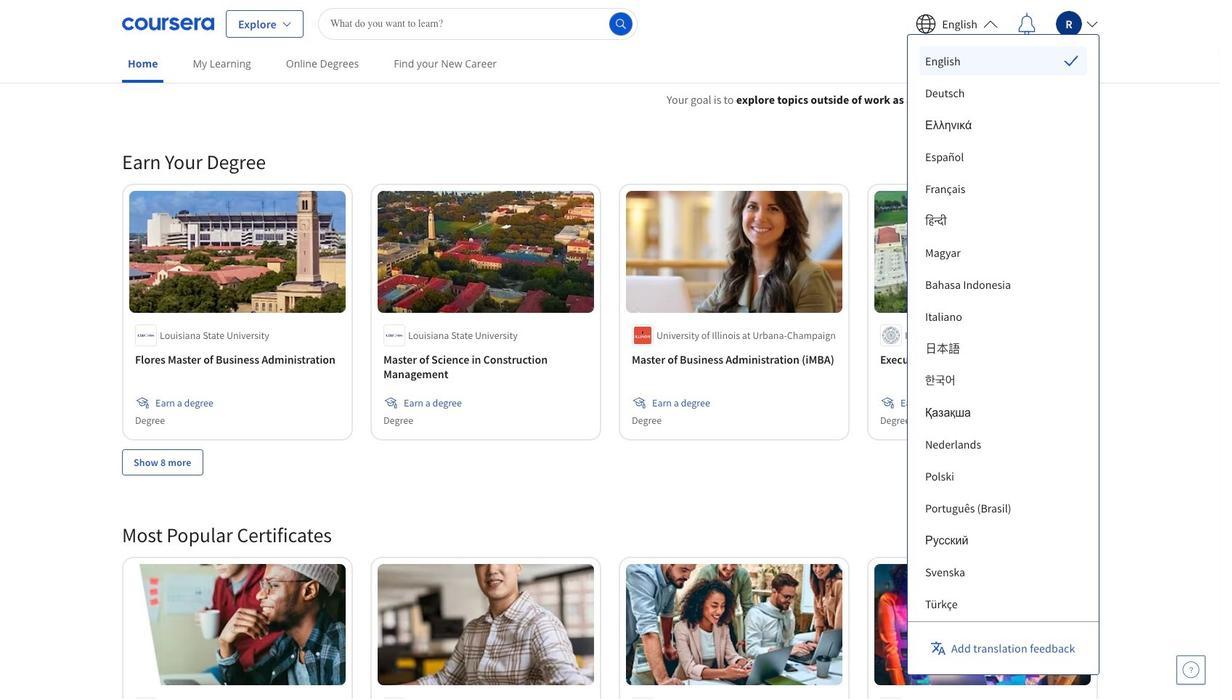 Task type: vqa. For each thing, say whether or not it's contained in the screenshot.
"Reply"
no



Task type: describe. For each thing, give the bounding box(es) containing it.
coursera image
[[122, 12, 214, 35]]



Task type: locate. For each thing, give the bounding box(es) containing it.
None search field
[[318, 8, 638, 40]]

main content
[[0, 73, 1221, 700]]

menu
[[920, 47, 1088, 700]]

most popular certificates collection element
[[113, 499, 1108, 700]]

earn your degree collection element
[[113, 126, 1108, 499]]

help center image
[[1183, 662, 1201, 679]]

radio item
[[920, 47, 1088, 76]]



